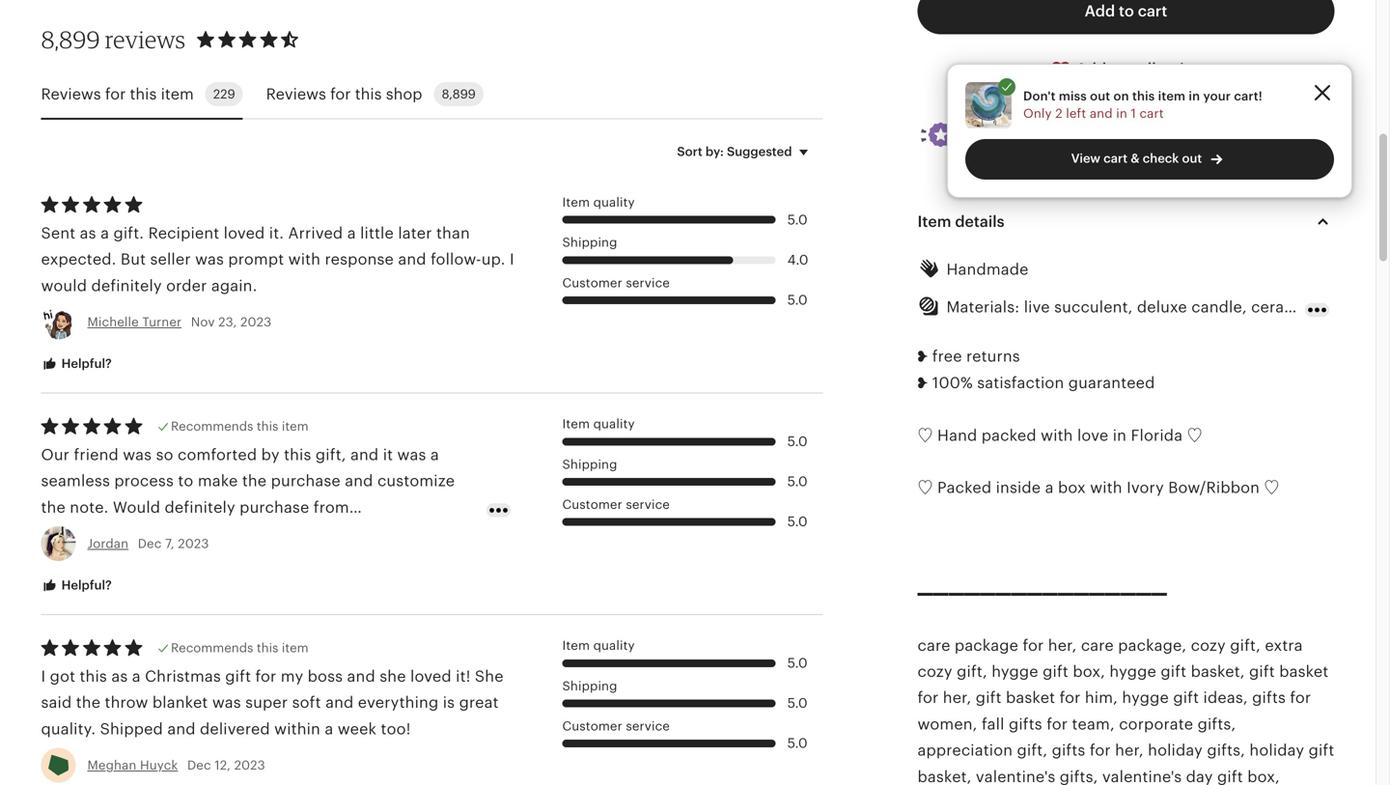 Task type: vqa. For each thing, say whether or not it's contained in the screenshot.
Get shipping cost
no



Task type: locate. For each thing, give the bounding box(es) containing it.
gifts,
[[1198, 716, 1236, 733], [1207, 742, 1246, 759], [1060, 768, 1098, 785]]

♡
[[918, 427, 933, 444], [1187, 427, 1203, 444], [918, 479, 933, 497], [1264, 479, 1280, 497]]

0 vertical spatial loved
[[224, 225, 265, 242]]

quality
[[594, 195, 635, 210], [594, 417, 635, 431], [594, 639, 635, 653]]

1 horizontal spatial her,
[[1049, 637, 1077, 654]]

as
[[80, 225, 96, 242], [111, 668, 128, 685]]

2 vertical spatial customer service
[[563, 719, 670, 733]]

5 5.0 from the top
[[788, 514, 808, 529]]

2 horizontal spatial to
[[1202, 130, 1215, 144]]

again
[[181, 525, 222, 542]]

❥ free returns ❥ 100% satisfaction guaranteed
[[918, 348, 1155, 391]]

cart right 1
[[1140, 106, 1164, 121]]

my
[[281, 668, 303, 685]]

tab list
[[41, 71, 823, 120]]

1 vertical spatial i
[[41, 668, 46, 685]]

throw
[[105, 694, 148, 711]]

this inside don't miss out on this item in your cart! only 2 left and in 1 cart
[[1133, 89, 1155, 103]]

a inside our friend was so comforted by this gift, and it was a seamless process to make the purchase and customize the note. would definitely purchase from untiethebowgifts again and will be recommending them going forward!
[[431, 446, 439, 464]]

and inside this seller consistently earned 5-star reviews, shipped on time, and replied quickly to any messages they received.
[[1082, 130, 1105, 144]]

0 vertical spatial recommends this item
[[171, 419, 309, 434]]

ivory
[[1127, 479, 1164, 497]]

seller
[[1074, 112, 1108, 127], [150, 251, 191, 268]]

6 5.0 from the top
[[788, 655, 808, 671]]

seller down miss
[[1074, 112, 1108, 127]]

0 vertical spatial cart
[[1138, 2, 1168, 20]]

2 helpful? button from the top
[[27, 568, 126, 604]]

as up expected.
[[80, 225, 96, 242]]

0 vertical spatial helpful? button
[[27, 346, 126, 382]]

any
[[1218, 130, 1240, 144]]

loved up prompt
[[224, 225, 265, 242]]

loved
[[224, 225, 265, 242], [410, 668, 452, 685]]

little
[[360, 225, 394, 242]]

2 recommends this item from the top
[[171, 641, 309, 655]]

cart inside don't miss out on this item in your cart! only 2 left and in 1 cart
[[1140, 106, 1164, 121]]

1 helpful? button from the top
[[27, 346, 126, 382]]

0 horizontal spatial care
[[918, 637, 951, 654]]

1 shipping from the top
[[563, 235, 618, 250]]

make
[[198, 472, 238, 490]]

helpful? button down jordan link
[[27, 568, 126, 604]]

1 vertical spatial on
[[1029, 130, 1044, 144]]

3 customer service from the top
[[563, 719, 670, 733]]

meghan huyck link
[[87, 758, 178, 773]]

returns
[[967, 348, 1021, 365]]

2 reviews from the left
[[266, 85, 326, 103]]

hygge down "package"
[[992, 663, 1039, 680]]

gifts right ideas, at the bottom right of page
[[1253, 689, 1286, 707]]

1 vertical spatial in
[[1117, 106, 1128, 121]]

gift, down "package"
[[957, 663, 988, 680]]

sent as a gift. recipient loved it. arrived a little later than expected. but seller was prompt with response and follow-up. i would definitely order again.
[[41, 225, 514, 294]]

quality for i got this as a christmas gift for my boss and she loved it! she said the throw blanket was super soft and everything is great quality. shipped and delivered within a week too!
[[594, 639, 635, 653]]

i got this as a christmas gift for my boss and she loved it! she said the throw blanket was super soft and everything is great quality. shipped and delivered within a week too!
[[41, 668, 504, 738]]

with right box
[[1090, 479, 1123, 497]]

basket,
[[1191, 663, 1245, 680], [918, 768, 972, 785]]

helpful? down the going
[[58, 578, 112, 593]]

1 vertical spatial shipping
[[563, 457, 618, 472]]

service for sent as a gift. recipient loved it. arrived a little later than expected. but seller was prompt with response and follow-up. i would definitely order again.
[[626, 276, 670, 290]]

purchase up will
[[240, 499, 309, 516]]

this up super
[[257, 641, 279, 655]]

seller inside sent as a gift. recipient loved it. arrived a little later than expected. but seller was prompt with response and follow-up. i would definitely order again.
[[150, 251, 191, 268]]

gift, left 'extra'
[[1231, 637, 1261, 654]]

a
[[101, 225, 109, 242], [347, 225, 356, 242], [431, 446, 439, 464], [1045, 479, 1054, 497], [132, 668, 141, 685], [325, 720, 334, 738]]

2 helpful? from the top
[[58, 578, 112, 593]]

1 vertical spatial helpful?
[[58, 578, 112, 593]]

messages
[[1243, 130, 1304, 144]]

gifts down team,
[[1052, 742, 1086, 759]]

for right "package"
[[1023, 637, 1044, 654]]

cozy up women,
[[918, 663, 953, 680]]

definitely inside our friend was so comforted by this gift, and it was a seamless process to make the purchase and customize the note. would definitely purchase from untiethebowgifts again and will be recommending them going forward!
[[165, 499, 235, 516]]

item up "consistently"
[[1158, 89, 1186, 103]]

item for michelle turner nov 23, 2023
[[563, 195, 590, 210]]

as inside sent as a gift. recipient loved it. arrived a little later than expected. but seller was prompt with response and follow-up. i would definitely order again.
[[80, 225, 96, 242]]

and left she
[[347, 668, 375, 685]]

1 item quality from the top
[[563, 195, 635, 210]]

❥
[[918, 348, 928, 365], [918, 374, 928, 391]]

2 customer from the top
[[563, 497, 623, 512]]

was up order
[[195, 251, 224, 268]]

on inside don't miss out on this item in your cart! only 2 left and in 1 cart
[[1114, 89, 1130, 103]]

jordan link
[[87, 536, 129, 551]]

2023 right 23,
[[240, 315, 272, 329]]

don't miss out on this item in your cart! only 2 left and in 1 cart
[[1024, 89, 1263, 121]]

8,899 right shop
[[442, 87, 476, 102]]

seamless
[[41, 472, 110, 490]]

0 vertical spatial 2023
[[240, 315, 272, 329]]

purchase up from
[[271, 472, 341, 490]]

♡ left hand
[[918, 427, 933, 444]]

care left "package"
[[918, 637, 951, 654]]

3 5.0 from the top
[[788, 434, 808, 449]]

1 vertical spatial cozy
[[918, 663, 953, 680]]

in right love
[[1113, 427, 1127, 444]]

and right left
[[1090, 106, 1113, 121]]

for down 'extra'
[[1291, 689, 1312, 707]]

1 vertical spatial quality
[[594, 417, 635, 431]]

1 vertical spatial 8,899
[[442, 87, 476, 102]]

1 service from the top
[[626, 276, 670, 290]]

i left got
[[41, 668, 46, 685]]

the inside i got this as a christmas gift for my boss and she loved it! she said the throw blanket was super soft and everything is great quality. shipped and delivered within a week too!
[[76, 694, 101, 711]]

her,
[[1049, 637, 1077, 654], [943, 689, 972, 707], [1115, 742, 1144, 759]]

dec left the 7,
[[138, 536, 162, 551]]

gifts right fall
[[1009, 716, 1043, 733]]

1 vertical spatial customer
[[563, 497, 623, 512]]

and
[[1090, 106, 1113, 121], [1082, 130, 1105, 144], [398, 251, 427, 268], [351, 446, 379, 464], [345, 472, 373, 490], [226, 525, 255, 542], [347, 668, 375, 685], [326, 694, 354, 711], [167, 720, 196, 738]]

valentine's down the appreciation
[[976, 768, 1056, 785]]

1 reviews from the left
[[41, 85, 101, 103]]

item up our friend was so comforted by this gift, and it was a seamless process to make the purchase and customize the note. would definitely purchase from untiethebowgifts again and will be recommending them going forward! in the left of the page
[[282, 419, 309, 434]]

to left make
[[178, 472, 194, 490]]

with left love
[[1041, 427, 1073, 444]]

basket
[[1280, 663, 1329, 680], [1006, 689, 1056, 707]]

dec left 12,
[[187, 758, 211, 773]]

on down seller.
[[1029, 130, 1044, 144]]

out down quickly
[[1182, 151, 1203, 166]]

i
[[510, 251, 514, 268], [41, 668, 46, 685]]

meghan
[[87, 758, 137, 773]]

recipient
[[148, 225, 219, 242]]

left
[[1066, 106, 1087, 121]]

0 vertical spatial recommends
[[171, 419, 253, 434]]

out right miss
[[1090, 89, 1111, 103]]

1 vertical spatial ❥
[[918, 374, 928, 391]]

0 horizontal spatial gifts
[[1009, 716, 1043, 733]]

this right got
[[80, 668, 107, 685]]

1 horizontal spatial as
[[111, 668, 128, 685]]

service
[[626, 276, 670, 290], [626, 497, 670, 512], [626, 719, 670, 733]]

0 vertical spatial dec
[[138, 536, 162, 551]]

1 horizontal spatial 8,899
[[442, 87, 476, 102]]

the down seamless
[[41, 499, 66, 516]]

8 5.0 from the top
[[788, 736, 808, 751]]

recommends up christmas
[[171, 641, 253, 655]]

0 horizontal spatial the
[[41, 499, 66, 516]]

1 vertical spatial seller
[[150, 251, 191, 268]]

recommends this item up comforted
[[171, 419, 309, 434]]

michelle turner nov 23, 2023
[[87, 315, 272, 329]]

basket, down the appreciation
[[918, 768, 972, 785]]

reviews for reviews for this shop
[[266, 85, 326, 103]]

0 horizontal spatial on
[[1029, 130, 1044, 144]]

0 horizontal spatial 8,899
[[41, 25, 100, 54]]

1 vertical spatial item quality
[[563, 417, 635, 431]]

box,
[[1073, 663, 1106, 680]]

0 vertical spatial gifts
[[1253, 689, 1286, 707]]

holiday
[[1148, 742, 1203, 759], [1250, 742, 1305, 759]]

friend
[[74, 446, 119, 464]]

0 vertical spatial with
[[288, 251, 321, 268]]

0 horizontal spatial cozy
[[918, 663, 953, 680]]

cart right add
[[1138, 2, 1168, 20]]

her, up box,
[[1049, 637, 1077, 654]]

for up women,
[[918, 689, 939, 707]]

in left 1
[[1117, 106, 1128, 121]]

1 vertical spatial customer service
[[563, 497, 670, 512]]

0 horizontal spatial holiday
[[1148, 742, 1203, 759]]

for inside i got this as a christmas gift for my boss and she loved it! she said the throw blanket was super soft and everything is great quality. shipped and delivered within a week too!
[[255, 668, 277, 685]]

was up delivered
[[212, 694, 241, 711]]

hygge
[[992, 663, 1039, 680], [1110, 663, 1157, 680], [1122, 689, 1169, 707]]

1 holiday from the left
[[1148, 742, 1203, 759]]

0 vertical spatial cozy
[[1191, 637, 1226, 654]]

for left "him,"
[[1060, 689, 1081, 707]]

florida
[[1131, 427, 1183, 444]]

8,899 reviews
[[41, 25, 186, 54]]

loved up is
[[410, 668, 452, 685]]

2023 right the 7,
[[178, 536, 209, 551]]

gifts, down ideas, at the bottom right of page
[[1198, 716, 1236, 733]]

christmas
[[145, 668, 221, 685]]

quality.
[[41, 720, 96, 738]]

item quality
[[563, 195, 635, 210], [563, 417, 635, 431], [563, 639, 635, 653]]

0 horizontal spatial with
[[288, 251, 321, 268]]

1 horizontal spatial care
[[1081, 637, 1114, 654]]

definitely
[[91, 277, 162, 294], [165, 499, 235, 516]]

handmade
[[947, 261, 1029, 278]]

item inside "item details" dropdown button
[[918, 213, 952, 230]]

1 vertical spatial gifts
[[1009, 716, 1043, 733]]

fall
[[982, 716, 1005, 733]]

1 horizontal spatial out
[[1182, 151, 1203, 166]]

only
[[1024, 106, 1052, 121]]

2 customer service from the top
[[563, 497, 670, 512]]

3 item quality from the top
[[563, 639, 635, 653]]

0 vertical spatial gifts,
[[1198, 716, 1236, 733]]

0 vertical spatial in
[[1189, 89, 1201, 103]]

0 vertical spatial quality
[[594, 195, 635, 210]]

it.
[[269, 225, 284, 242]]

7 5.0 from the top
[[788, 695, 808, 711]]

1 vertical spatial helpful? button
[[27, 568, 126, 604]]

comforted
[[178, 446, 257, 464]]

3 customer from the top
[[563, 719, 623, 733]]

was inside sent as a gift. recipient loved it. arrived a little later than expected. but seller was prompt with response and follow-up. i would definitely order again.
[[195, 251, 224, 268]]

1 vertical spatial 2023
[[178, 536, 209, 551]]

cart
[[1138, 2, 1168, 20], [1140, 106, 1164, 121], [1104, 151, 1128, 166]]

0 horizontal spatial basket,
[[918, 768, 972, 785]]

1 vertical spatial recommends
[[171, 641, 253, 655]]

1 horizontal spatial seller
[[1074, 112, 1108, 127]]

and inside don't miss out on this item in your cart! only 2 left and in 1 cart
[[1090, 106, 1113, 121]]

3 service from the top
[[626, 719, 670, 733]]

in left your
[[1189, 89, 1201, 103]]

1 vertical spatial as
[[111, 668, 128, 685]]

customer for sent as a gift. recipient loved it. arrived a little later than expected. but seller was prompt with response and follow-up. i would definitely order again.
[[563, 276, 623, 290]]

a up customize
[[431, 446, 439, 464]]

1 horizontal spatial the
[[76, 694, 101, 711]]

boss
[[308, 668, 343, 685]]

sort by: suggested
[[677, 144, 792, 159]]

gift inside i got this as a christmas gift for my boss and she loved it! she said the throw blanket was super soft and everything is great quality. shipped and delivered within a week too!
[[225, 668, 251, 685]]

1 horizontal spatial with
[[1041, 427, 1073, 444]]

to right add
[[1119, 2, 1135, 20]]

3 quality from the top
[[594, 639, 635, 653]]

0 horizontal spatial definitely
[[91, 277, 162, 294]]

shop
[[386, 85, 422, 103]]

to down earned
[[1202, 130, 1215, 144]]

1 vertical spatial purchase
[[240, 499, 309, 516]]

0 vertical spatial 8,899
[[41, 25, 100, 54]]

1 helpful? from the top
[[58, 356, 112, 371]]

time,
[[1048, 130, 1079, 144]]

1 customer from the top
[[563, 276, 623, 290]]

cart inside add to cart button
[[1138, 2, 1168, 20]]

helpful? button for 4.0
[[27, 346, 126, 382]]

reviews right 229
[[266, 85, 326, 103]]

valentine's down corporate
[[1103, 768, 1182, 785]]

1 horizontal spatial valentine's
[[1103, 768, 1182, 785]]

dec
[[138, 536, 162, 551], [187, 758, 211, 773]]

0 vertical spatial her,
[[1049, 637, 1077, 654]]

this up 1
[[1133, 89, 1155, 103]]

this inside our friend was so comforted by this gift, and it was a seamless process to make the purchase and customize the note. would definitely purchase from untiethebowgifts again and will be recommending them going forward!
[[284, 446, 311, 464]]

reviews down 8,899 reviews
[[41, 85, 101, 103]]

0 horizontal spatial loved
[[224, 225, 265, 242]]

2023 right 12,
[[234, 758, 265, 773]]

1 horizontal spatial reviews
[[266, 85, 326, 103]]

❥ left free
[[918, 348, 928, 365]]

item quality for sent as a gift. recipient loved it. arrived a little later than expected. but seller was prompt with response and follow-up. i would definitely order again.
[[563, 195, 635, 210]]

turner
[[142, 315, 182, 329]]

customer
[[563, 276, 623, 290], [563, 497, 623, 512], [563, 719, 623, 733]]

2 vertical spatial item quality
[[563, 639, 635, 653]]

a left week
[[325, 720, 334, 738]]

seller down recipient
[[150, 251, 191, 268]]

package
[[955, 637, 1019, 654]]

1 customer service from the top
[[563, 276, 670, 290]]

0 horizontal spatial as
[[80, 225, 96, 242]]

helpful?
[[58, 356, 112, 371], [58, 578, 112, 593]]

2 vertical spatial the
[[76, 694, 101, 711]]

1 vertical spatial recommends this item
[[171, 641, 309, 655]]

1 horizontal spatial gifts
[[1052, 742, 1086, 759]]

8,899 for 8,899 reviews
[[41, 25, 100, 54]]

the
[[242, 472, 267, 490], [41, 499, 66, 516], [76, 694, 101, 711]]

0 horizontal spatial to
[[178, 472, 194, 490]]

service for i got this as a christmas gift for my boss and she loved it! she said the throw blanket was super soft and everything is great quality. shipped and delivered within a week too!
[[626, 719, 670, 733]]

2 vertical spatial quality
[[594, 639, 635, 653]]

recommends this item for 2023
[[171, 419, 309, 434]]

8,899 up reviews for this item on the left of page
[[41, 25, 100, 54]]

1 care from the left
[[918, 637, 951, 654]]

1 horizontal spatial loved
[[410, 668, 452, 685]]

shipping
[[563, 235, 618, 250], [563, 457, 618, 472], [563, 679, 618, 693]]

1 horizontal spatial on
[[1114, 89, 1130, 103]]

1 quality from the top
[[594, 195, 635, 210]]

1 vertical spatial basket,
[[918, 768, 972, 785]]

recommends up comforted
[[171, 419, 253, 434]]

0 vertical spatial i
[[510, 251, 514, 268]]

hygge down package,
[[1110, 663, 1157, 680]]

your
[[1204, 89, 1231, 103]]

inside
[[996, 479, 1041, 497]]

0 vertical spatial ❥
[[918, 348, 928, 365]]

process
[[114, 472, 174, 490]]

item up my
[[282, 641, 309, 655]]

and up view
[[1082, 130, 1105, 144]]

2 vertical spatial shipping
[[563, 679, 618, 693]]

the for a
[[76, 694, 101, 711]]

1 vertical spatial definitely
[[165, 499, 235, 516]]

0 vertical spatial service
[[626, 276, 670, 290]]

as up throw
[[111, 668, 128, 685]]

0 vertical spatial customer
[[563, 276, 623, 290]]

0 vertical spatial helpful?
[[58, 356, 112, 371]]

quality for sent as a gift. recipient loved it. arrived a little later than expected. but seller was prompt with response and follow-up. i would definitely order again.
[[594, 195, 635, 210]]

on inside this seller consistently earned 5-star reviews, shipped on time, and replied quickly to any messages they received.
[[1029, 130, 1044, 144]]

on up "consistently"
[[1114, 89, 1130, 103]]

0 horizontal spatial seller
[[150, 251, 191, 268]]

care up box,
[[1081, 637, 1114, 654]]

the right "said" at the bottom of the page
[[76, 694, 101, 711]]

be
[[288, 525, 308, 542]]

item left 229
[[161, 85, 194, 103]]

2 horizontal spatial her,
[[1115, 742, 1144, 759]]

2 recommends from the top
[[171, 641, 253, 655]]

gifts
[[1253, 689, 1286, 707], [1009, 716, 1043, 733], [1052, 742, 1086, 759]]

cart!
[[1234, 89, 1263, 103]]

1 vertical spatial with
[[1041, 427, 1073, 444]]

gift, up from
[[316, 446, 346, 464]]

0 horizontal spatial basket
[[1006, 689, 1056, 707]]

to inside our friend was so comforted by this gift, and it was a seamless process to make the purchase and customize the note. would definitely purchase from untiethebowgifts again and will be recommending them going forward!
[[178, 472, 194, 490]]

0 vertical spatial customer service
[[563, 276, 670, 290]]

definitely down but
[[91, 277, 162, 294]]

packed
[[982, 427, 1037, 444]]

2 quality from the top
[[594, 417, 635, 431]]

gifts, up day
[[1207, 742, 1246, 759]]

0 horizontal spatial i
[[41, 668, 46, 685]]

on
[[1114, 89, 1130, 103], [1029, 130, 1044, 144]]

1 vertical spatial cart
[[1140, 106, 1164, 121]]

michelle turner link
[[87, 315, 182, 329]]

1 recommends this item from the top
[[171, 419, 309, 434]]

i inside sent as a gift. recipient loved it. arrived a little later than expected. but seller was prompt with response and follow-up. i would definitely order again.
[[510, 251, 514, 268]]

add to cart
[[1085, 2, 1168, 20]]

earned
[[1189, 112, 1231, 127]]

package,
[[1119, 637, 1187, 654]]

0 vertical spatial item quality
[[563, 195, 635, 210]]

1 vertical spatial gifts,
[[1207, 742, 1246, 759]]

this right 'by'
[[284, 446, 311, 464]]

the down 'by'
[[242, 472, 267, 490]]

1 recommends from the top
[[171, 419, 253, 434]]

1 horizontal spatial cozy
[[1191, 637, 1226, 654]]

this inside i got this as a christmas gift for my boss and she loved it! she said the throw blanket was super soft and everything is great quality. shipped and delivered within a week too!
[[80, 668, 107, 685]]

1 vertical spatial to
[[1202, 130, 1215, 144]]

to
[[1119, 2, 1135, 20], [1202, 130, 1215, 144], [178, 472, 194, 490]]

basket down 'extra'
[[1280, 663, 1329, 680]]

2023 for christmas
[[234, 758, 265, 773]]

definitely up the again
[[165, 499, 235, 516]]

was inside i got this as a christmas gift for my boss and she loved it! she said the throw blanket was super soft and everything is great quality. shipped and delivered within a week too!
[[212, 694, 241, 711]]

this left shop
[[355, 85, 382, 103]]

2 vertical spatial 2023
[[234, 758, 265, 773]]

super
[[245, 694, 288, 711]]

reviews for reviews for this item
[[41, 85, 101, 103]]

reviews
[[105, 25, 186, 54]]

but
[[121, 251, 146, 268]]

consistently
[[1111, 112, 1185, 127]]

helpful? button down "michelle" on the top
[[27, 346, 126, 382]]

2 vertical spatial in
[[1113, 427, 1127, 444]]

2 horizontal spatial with
[[1090, 479, 1123, 497]]

her, down corporate
[[1115, 742, 1144, 759]]

2 vertical spatial cart
[[1104, 151, 1128, 166]]

gift,
[[316, 446, 346, 464], [1231, 637, 1261, 654], [957, 663, 988, 680], [1017, 742, 1048, 759]]

▬▬▬▬▬▬▬▬▬▬▬▬▬▬▬▬
[[918, 584, 1168, 602]]

3 shipping from the top
[[563, 679, 618, 693]]

1 vertical spatial service
[[626, 497, 670, 512]]



Task type: describe. For each thing, give the bounding box(es) containing it.
prompt
[[228, 251, 284, 268]]

don't
[[1024, 89, 1056, 103]]

huyck
[[140, 758, 178, 773]]

within
[[274, 720, 321, 738]]

untiethebowgifts
[[41, 525, 176, 542]]

2 vertical spatial gifts
[[1052, 742, 1086, 759]]

michelle
[[87, 315, 139, 329]]

recommends this item for 12,
[[171, 641, 309, 655]]

from
[[314, 499, 349, 516]]

again.
[[211, 277, 257, 294]]

item inside don't miss out on this item in your cart! only 2 left and in 1 cart
[[1158, 89, 1186, 103]]

customer for i got this as a christmas gift for my boss and she loved it! she said the throw blanket was super soft and everything is great quality. shipped and delivered within a week too!
[[563, 719, 623, 733]]

for left team,
[[1047, 716, 1068, 733]]

shipped
[[976, 130, 1025, 144]]

it
[[383, 446, 393, 464]]

7,
[[165, 536, 175, 551]]

1 ❥ from the top
[[918, 348, 928, 365]]

great
[[459, 694, 499, 711]]

shipped
[[100, 720, 163, 738]]

customer service for sent as a gift. recipient loved it. arrived a little later than expected. but seller was prompt with response and follow-up. i would definitely order again.
[[563, 276, 670, 290]]

customer service for i got this as a christmas gift for my boss and she loved it! she said the throw blanket was super soft and everything is great quality. shipped and delivered within a week too!
[[563, 719, 670, 733]]

was up process
[[123, 446, 152, 464]]

helpful? button for 5.0
[[27, 568, 126, 604]]

and down blanket
[[167, 720, 196, 738]]

she
[[380, 668, 406, 685]]

this
[[1046, 112, 1071, 127]]

arrived
[[288, 225, 343, 242]]

view cart & check out
[[1072, 151, 1203, 166]]

view cart & check out link
[[966, 139, 1335, 180]]

sent
[[41, 225, 76, 242]]

8,899 for 8,899
[[442, 87, 476, 102]]

1 vertical spatial out
[[1182, 151, 1203, 166]]

for down team,
[[1090, 742, 1111, 759]]

day
[[1187, 768, 1214, 785]]

a left gift.
[[101, 225, 109, 242]]

add to cart button
[[918, 0, 1335, 34]]

gift, inside our friend was so comforted by this gift, and it was a seamless process to make the purchase and customize the note. would definitely purchase from untiethebowgifts again and will be recommending them going forward!
[[316, 446, 346, 464]]

0 horizontal spatial her,
[[943, 689, 972, 707]]

seller inside this seller consistently earned 5-star reviews, shipped on time, and replied quickly to any messages they received.
[[1074, 112, 1108, 127]]

♡ right bow/ribbon
[[1264, 479, 1280, 497]]

so
[[156, 446, 173, 464]]

a left little
[[347, 225, 356, 242]]

sort by: suggested button
[[663, 131, 830, 172]]

♡ hand packed with love in florida ♡
[[918, 427, 1203, 444]]

♡ left packed
[[918, 479, 933, 497]]

item for meghan huyck dec 12, 2023
[[563, 639, 590, 653]]

hygge up corporate
[[1122, 689, 1169, 707]]

out inside don't miss out on this item in your cart! only 2 left and in 1 cart
[[1090, 89, 1111, 103]]

cart inside the view cart & check out link
[[1104, 151, 1128, 166]]

and inside sent as a gift. recipient loved it. arrived a little later than expected. but seller was prompt with response and follow-up. i would definitely order again.
[[398, 251, 427, 268]]

they
[[1307, 130, 1334, 144]]

is
[[443, 694, 455, 711]]

star
[[1247, 112, 1270, 127]]

1 horizontal spatial basket,
[[1191, 663, 1245, 680]]

shipping for sent as a gift. recipient loved it. arrived a little later than expected. but seller was prompt with response and follow-up. i would definitely order again.
[[563, 235, 618, 250]]

2 valentine's from the left
[[1103, 768, 1182, 785]]

definitely inside sent as a gift. recipient loved it. arrived a little later than expected. but seller was prompt with response and follow-up. i would definitely order again.
[[91, 277, 162, 294]]

received.
[[976, 147, 1032, 162]]

extra
[[1265, 637, 1303, 654]]

12,
[[215, 758, 231, 773]]

♡ right florida
[[1187, 427, 1203, 444]]

loved inside i got this as a christmas gift for my boss and she loved it! she said the throw blanket was super soft and everything is great quality. shipped and delivered within a week too!
[[410, 668, 452, 685]]

1 horizontal spatial basket
[[1280, 663, 1329, 680]]

1
[[1131, 106, 1137, 121]]

2 vertical spatial with
[[1090, 479, 1123, 497]]

2 item quality from the top
[[563, 417, 635, 431]]

2023 for loved
[[240, 315, 272, 329]]

ideas,
[[1204, 689, 1248, 707]]

item quality for i got this as a christmas gift for my boss and she loved it! she said the throw blanket was super soft and everything is great quality. shipped and delivered within a week too!
[[563, 639, 635, 653]]

nov
[[191, 315, 215, 329]]

packed
[[938, 479, 992, 497]]

view
[[1072, 151, 1101, 166]]

shipping for i got this as a christmas gift for my boss and she loved it! she said the throw blanket was super soft and everything is great quality. shipped and delivered within a week too!
[[563, 679, 618, 693]]

♡ packed inside a box with ivory bow/ribbon ♡
[[918, 479, 1280, 497]]

response
[[325, 251, 394, 268]]

2 vertical spatial her,
[[1115, 742, 1144, 759]]

i inside i got this as a christmas gift for my boss and she loved it! she said the throw blanket was super soft and everything is great quality. shipped and delivered within a week too!
[[41, 668, 46, 685]]

than
[[436, 225, 470, 242]]

order
[[166, 277, 207, 294]]

too!
[[381, 720, 411, 738]]

with inside sent as a gift. recipient loved it. arrived a little later than expected. but seller was prompt with response and follow-up. i would definitely order again.
[[288, 251, 321, 268]]

to inside button
[[1119, 2, 1135, 20]]

forward!
[[89, 551, 152, 569]]

2 vertical spatial gifts,
[[1060, 768, 1098, 785]]

was right it
[[397, 446, 426, 464]]

later
[[398, 225, 432, 242]]

got
[[50, 668, 75, 685]]

for down 8,899 reviews
[[105, 85, 126, 103]]

1 vertical spatial basket
[[1006, 689, 1056, 707]]

she
[[475, 668, 504, 685]]

recommending
[[312, 525, 427, 542]]

suggested
[[727, 144, 792, 159]]

loved inside sent as a gift. recipient loved it. arrived a little later than expected. but seller was prompt with response and follow-up. i would definitely order again.
[[224, 225, 265, 242]]

this down reviews
[[130, 85, 157, 103]]

would
[[113, 499, 160, 516]]

for left shop
[[330, 85, 351, 103]]

recommends for 2023
[[171, 419, 253, 434]]

and down 'boss'
[[326, 694, 354, 711]]

2 service from the top
[[626, 497, 670, 512]]

2 5.0 from the top
[[788, 292, 808, 308]]

4.0
[[788, 252, 809, 268]]

by:
[[706, 144, 724, 159]]

appreciation
[[918, 742, 1013, 759]]

1 5.0 from the top
[[788, 212, 808, 227]]

a left box
[[1045, 479, 1054, 497]]

free
[[933, 348, 962, 365]]

jordan
[[87, 536, 129, 551]]

tab list containing reviews for this item
[[41, 71, 823, 120]]

a up throw
[[132, 668, 141, 685]]

meghan huyck dec 12, 2023
[[87, 758, 265, 773]]

5-
[[1235, 112, 1247, 127]]

2 shipping from the top
[[563, 457, 618, 472]]

note.
[[70, 499, 109, 516]]

the for comforted
[[242, 472, 267, 490]]

star seller.
[[976, 112, 1043, 127]]

1 valentine's from the left
[[976, 768, 1056, 785]]

2 ❥ from the top
[[918, 374, 928, 391]]

box
[[1058, 479, 1086, 497]]

said
[[41, 694, 72, 711]]

care package for her, care package, cozy gift, extra cozy gift, hygge gift box, hygge gift basket, gift basket for her, gift basket for him, hygge gift ideas, gifts for women, fall gifts for team, corporate gifts, appreciation gift, gifts for her, holiday gifts, holiday gift basket, valentine's gifts, valentine's day gift
[[918, 637, 1335, 785]]

reviews,
[[1274, 112, 1324, 127]]

2 care from the left
[[1081, 637, 1114, 654]]

expected.
[[41, 251, 116, 268]]

0 vertical spatial purchase
[[271, 472, 341, 490]]

star
[[976, 112, 1001, 127]]

to inside this seller consistently earned 5-star reviews, shipped on time, and replied quickly to any messages they received.
[[1202, 130, 1215, 144]]

seller.
[[1004, 112, 1043, 127]]

corporate
[[1119, 716, 1194, 733]]

add
[[1085, 2, 1116, 20]]

would
[[41, 277, 87, 294]]

and up from
[[345, 472, 373, 490]]

23,
[[218, 315, 237, 329]]

as inside i got this as a christmas gift for my boss and she loved it! she said the throw blanket was super soft and everything is great quality. shipped and delivered within a week too!
[[111, 668, 128, 685]]

item inside tab list
[[161, 85, 194, 103]]

gift, right the appreciation
[[1017, 742, 1048, 759]]

week
[[338, 720, 377, 738]]

follow-
[[431, 251, 482, 268]]

1 vertical spatial dec
[[187, 758, 211, 773]]

2
[[1056, 106, 1063, 121]]

and left will
[[226, 525, 255, 542]]

recommends for 12,
[[171, 641, 253, 655]]

details
[[955, 213, 1005, 230]]

reviews for this shop
[[266, 85, 422, 103]]

1 vertical spatial the
[[41, 499, 66, 516]]

229
[[213, 87, 235, 102]]

going
[[41, 551, 85, 569]]

item for jordan dec 7, 2023
[[563, 417, 590, 431]]

this up 'by'
[[257, 419, 279, 434]]

helpful? for 4.0
[[58, 356, 112, 371]]

them
[[431, 525, 470, 542]]

him,
[[1085, 689, 1118, 707]]

and left it
[[351, 446, 379, 464]]

2 horizontal spatial gifts
[[1253, 689, 1286, 707]]

4 5.0 from the top
[[788, 474, 808, 489]]

helpful? for 5.0
[[58, 578, 112, 593]]

miss
[[1059, 89, 1087, 103]]

delivered
[[200, 720, 270, 738]]

2 holiday from the left
[[1250, 742, 1305, 759]]

0 horizontal spatial dec
[[138, 536, 162, 551]]



